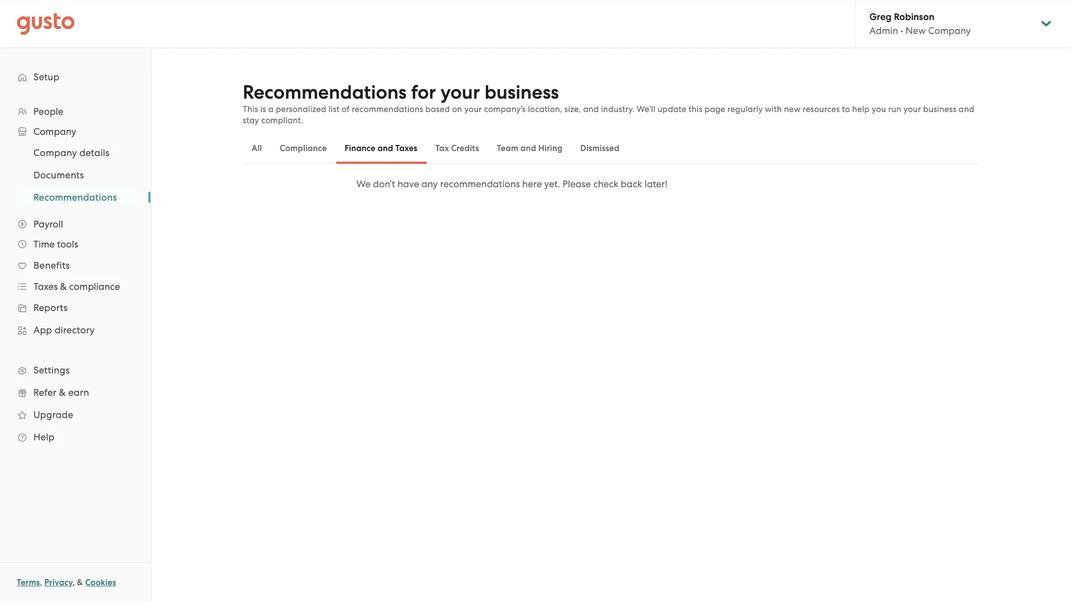 Task type: vqa. For each thing, say whether or not it's contained in the screenshot.
Department inside button
no



Task type: describe. For each thing, give the bounding box(es) containing it.
finance and taxes button
[[336, 135, 426, 162]]

for
[[411, 81, 436, 104]]

finance
[[345, 143, 376, 153]]

company button
[[11, 122, 139, 142]]

upgrade link
[[11, 405, 139, 425]]

update
[[658, 104, 687, 114]]

cookies
[[85, 578, 116, 588]]

& for compliance
[[60, 281, 67, 292]]

•
[[901, 25, 903, 36]]

to
[[842, 104, 850, 114]]

0 vertical spatial business
[[485, 81, 559, 104]]

we'll
[[637, 104, 656, 114]]

payroll button
[[11, 214, 139, 234]]

upgrade
[[33, 409, 73, 420]]

refer & earn link
[[11, 382, 139, 402]]

documents
[[33, 169, 84, 181]]

recommendation categories for your business tab list
[[243, 133, 979, 164]]

team and hiring button
[[488, 135, 572, 162]]

and inside button
[[521, 143, 536, 153]]

page
[[705, 104, 726, 114]]

recommendations for your business this is a personalized list of recommendations based on your company's location, size, and industry. we'll update this page regularly with new resources to help you run your business and stay compliant.
[[243, 81, 975, 125]]

have
[[398, 178, 419, 190]]

don't
[[373, 178, 395, 190]]

recommendations for recommendations for your business this is a personalized list of recommendations based on your company's location, size, and industry. we'll update this page regularly with new resources to help you run your business and stay compliant.
[[243, 81, 407, 104]]

is
[[260, 104, 266, 114]]

compliance button
[[271, 135, 336, 162]]

people button
[[11, 101, 139, 122]]

setup
[[33, 71, 59, 83]]

help link
[[11, 427, 139, 447]]

of
[[342, 104, 350, 114]]

resources
[[803, 104, 840, 114]]

terms link
[[17, 578, 40, 588]]

list
[[329, 104, 340, 114]]

tools
[[57, 239, 78, 250]]

recommendations link
[[20, 187, 139, 207]]

here
[[522, 178, 542, 190]]

reports link
[[11, 298, 139, 318]]

hiring
[[538, 143, 563, 153]]

personalized
[[276, 104, 326, 114]]

stay
[[243, 115, 259, 125]]

new
[[784, 104, 801, 114]]

this
[[243, 104, 258, 114]]

documents link
[[20, 165, 139, 185]]

company for company details
[[33, 147, 77, 158]]

compliance
[[69, 281, 120, 292]]

app directory link
[[11, 320, 139, 340]]

list containing company details
[[0, 142, 151, 208]]

team
[[497, 143, 519, 153]]

greg robinson admin • new company
[[870, 11, 971, 36]]

list containing people
[[0, 101, 151, 448]]

all button
[[243, 135, 271, 162]]

compliant.
[[261, 115, 303, 125]]

finance and taxes
[[345, 143, 417, 153]]

benefits
[[33, 260, 70, 271]]

please
[[563, 178, 591, 190]]

your right run
[[904, 104, 921, 114]]

1 , from the left
[[40, 578, 42, 588]]

all
[[252, 143, 262, 153]]

tax credits
[[435, 143, 479, 153]]

credits
[[451, 143, 479, 153]]

tax credits button
[[426, 135, 488, 162]]

payroll
[[33, 219, 63, 230]]

1 vertical spatial recommendations
[[440, 178, 520, 190]]

yet.
[[544, 178, 560, 190]]

& for earn
[[59, 387, 66, 398]]

compliance
[[280, 143, 327, 153]]

dismissed
[[580, 143, 620, 153]]

reports
[[33, 302, 68, 313]]

setup link
[[11, 67, 139, 87]]

home image
[[17, 13, 75, 35]]

2 , from the left
[[73, 578, 75, 588]]

regularly
[[728, 104, 763, 114]]

based
[[426, 104, 450, 114]]

industry.
[[601, 104, 635, 114]]

refer & earn
[[33, 387, 89, 398]]

a
[[268, 104, 274, 114]]



Task type: locate. For each thing, give the bounding box(es) containing it.
1 horizontal spatial recommendations
[[243, 81, 407, 104]]

1 vertical spatial business
[[923, 104, 957, 114]]

taxes & compliance
[[33, 281, 120, 292]]

any
[[422, 178, 438, 190]]

cookies button
[[85, 576, 116, 589]]

recommendations inside the recommendations for your business this is a personalized list of recommendations based on your company's location, size, and industry. we'll update this page regularly with new resources to help you run your business and stay compliant.
[[243, 81, 407, 104]]

company details
[[33, 147, 109, 158]]

,
[[40, 578, 42, 588], [73, 578, 75, 588]]

taxes up reports
[[33, 281, 58, 292]]

, left cookies button
[[73, 578, 75, 588]]

taxes inside dropdown button
[[33, 281, 58, 292]]

& down benefits link
[[60, 281, 67, 292]]

, left privacy link
[[40, 578, 42, 588]]

0 vertical spatial taxes
[[395, 143, 417, 153]]

refer
[[33, 387, 57, 398]]

0 vertical spatial &
[[60, 281, 67, 292]]

robinson
[[894, 11, 935, 23]]

check
[[593, 178, 619, 190]]

and
[[583, 104, 599, 114], [959, 104, 975, 114], [378, 143, 393, 153], [521, 143, 536, 153]]

time tools button
[[11, 234, 139, 254]]

business right run
[[923, 104, 957, 114]]

we don't have any recommendations here yet. please check back later!
[[356, 178, 668, 190]]

company down people
[[33, 126, 76, 137]]

0 horizontal spatial ,
[[40, 578, 42, 588]]

team and hiring
[[497, 143, 563, 153]]

your
[[441, 81, 480, 104], [464, 104, 482, 114], [904, 104, 921, 114]]

business up company's
[[485, 81, 559, 104]]

new
[[906, 25, 926, 36]]

privacy link
[[44, 578, 73, 588]]

1 horizontal spatial ,
[[73, 578, 75, 588]]

run
[[888, 104, 902, 114]]

company right new
[[928, 25, 971, 36]]

gusto navigation element
[[0, 48, 151, 466]]

company inside the greg robinson admin • new company
[[928, 25, 971, 36]]

admin
[[870, 25, 898, 36]]

location,
[[528, 104, 562, 114]]

&
[[60, 281, 67, 292], [59, 387, 66, 398], [77, 578, 83, 588]]

your right on
[[464, 104, 482, 114]]

& left earn
[[59, 387, 66, 398]]

company for company
[[33, 126, 76, 137]]

terms , privacy , & cookies
[[17, 578, 116, 588]]

time
[[33, 239, 55, 250]]

recommendations down credits at the top of page
[[440, 178, 520, 190]]

1 vertical spatial taxes
[[33, 281, 58, 292]]

help
[[852, 104, 870, 114]]

business
[[485, 81, 559, 104], [923, 104, 957, 114]]

recommendations inside recommendations link
[[33, 192, 117, 203]]

back
[[621, 178, 642, 190]]

0 horizontal spatial taxes
[[33, 281, 58, 292]]

company up the documents
[[33, 147, 77, 158]]

& inside taxes & compliance dropdown button
[[60, 281, 67, 292]]

details
[[79, 147, 109, 158]]

and inside button
[[378, 143, 393, 153]]

recommendations down documents link
[[33, 192, 117, 203]]

privacy
[[44, 578, 73, 588]]

taxes inside button
[[395, 143, 417, 153]]

people
[[33, 106, 63, 117]]

size,
[[565, 104, 581, 114]]

& left cookies button
[[77, 578, 83, 588]]

you
[[872, 104, 886, 114]]

1 horizontal spatial recommendations
[[440, 178, 520, 190]]

taxes up have
[[395, 143, 417, 153]]

0 vertical spatial recommendations
[[243, 81, 407, 104]]

2 vertical spatial company
[[33, 147, 77, 158]]

recommendations up list
[[243, 81, 407, 104]]

directory
[[55, 324, 95, 336]]

1 horizontal spatial taxes
[[395, 143, 417, 153]]

list
[[0, 101, 151, 448], [0, 142, 151, 208]]

taxes & compliance button
[[11, 276, 139, 297]]

app directory
[[33, 324, 95, 336]]

tax
[[435, 143, 449, 153]]

on
[[452, 104, 462, 114]]

benefits link
[[11, 255, 139, 275]]

2 list from the top
[[0, 142, 151, 208]]

company details link
[[20, 143, 139, 163]]

& inside refer & earn link
[[59, 387, 66, 398]]

later!
[[645, 178, 668, 190]]

settings
[[33, 365, 70, 376]]

1 vertical spatial &
[[59, 387, 66, 398]]

company
[[928, 25, 971, 36], [33, 126, 76, 137], [33, 147, 77, 158]]

0 horizontal spatial recommendations
[[33, 192, 117, 203]]

taxes
[[395, 143, 417, 153], [33, 281, 58, 292]]

1 list from the top
[[0, 101, 151, 448]]

help
[[33, 431, 55, 443]]

recommendations up finance and taxes button in the top left of the page
[[352, 104, 423, 114]]

earn
[[68, 387, 89, 398]]

time tools
[[33, 239, 78, 250]]

company inside "dropdown button"
[[33, 126, 76, 137]]

0 horizontal spatial recommendations
[[352, 104, 423, 114]]

settings link
[[11, 360, 139, 380]]

1 vertical spatial company
[[33, 126, 76, 137]]

0 vertical spatial recommendations
[[352, 104, 423, 114]]

1 vertical spatial recommendations
[[33, 192, 117, 203]]

0 horizontal spatial business
[[485, 81, 559, 104]]

2 vertical spatial &
[[77, 578, 83, 588]]

app
[[33, 324, 52, 336]]

recommendations
[[243, 81, 407, 104], [33, 192, 117, 203]]

this
[[689, 104, 703, 114]]

greg
[[870, 11, 892, 23]]

we
[[356, 178, 371, 190]]

recommendations for recommendations
[[33, 192, 117, 203]]

company's
[[484, 104, 526, 114]]

dismissed button
[[572, 135, 629, 162]]

terms
[[17, 578, 40, 588]]

recommendations inside the recommendations for your business this is a personalized list of recommendations based on your company's location, size, and industry. we'll update this page regularly with new resources to help you run your business and stay compliant.
[[352, 104, 423, 114]]

0 vertical spatial company
[[928, 25, 971, 36]]

with
[[765, 104, 782, 114]]

1 horizontal spatial business
[[923, 104, 957, 114]]

your up on
[[441, 81, 480, 104]]



